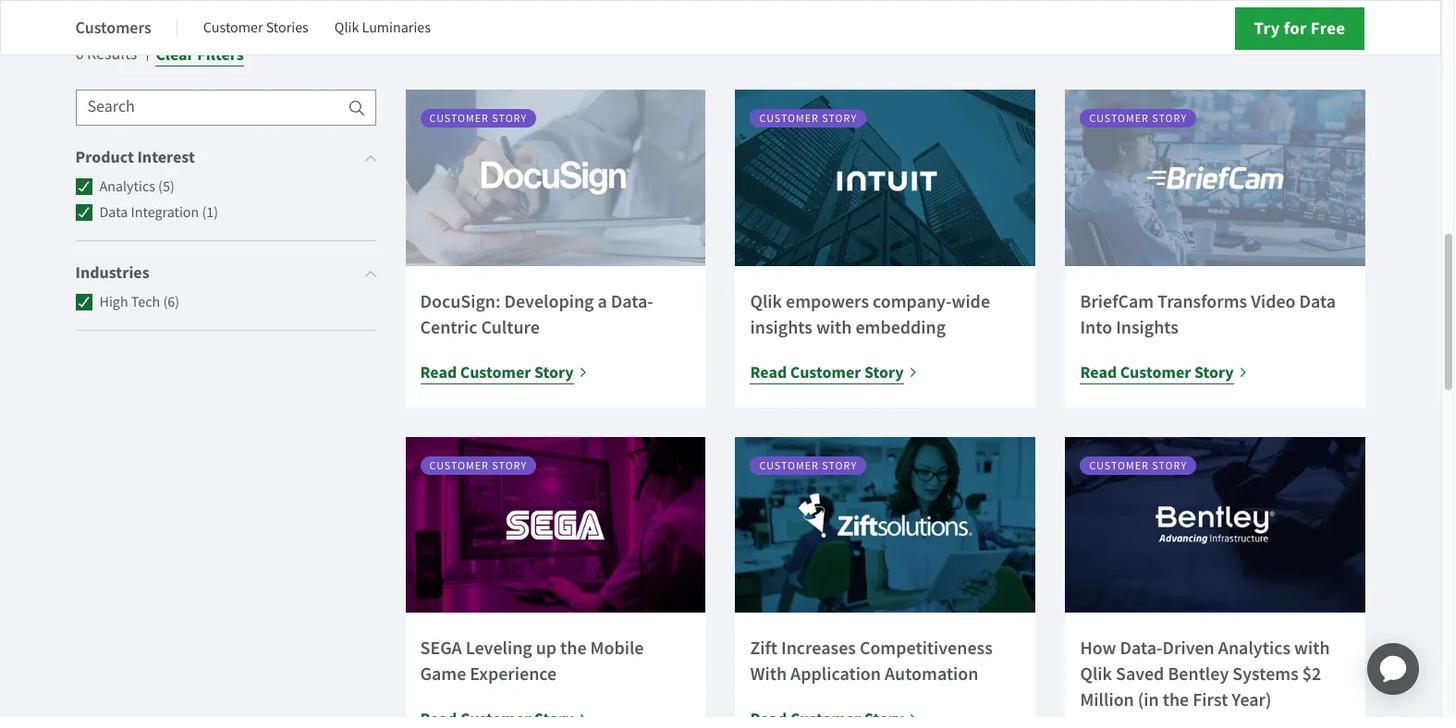 Task type: locate. For each thing, give the bounding box(es) containing it.
experience
[[470, 663, 557, 687]]

how data-driven analytics with qlik saved bentley systems $2 million (in the first year)
[[1081, 637, 1331, 713]]

customer stories link
[[203, 6, 309, 50]]

read for into
[[1081, 362, 1118, 384]]

0 vertical spatial data-
[[611, 289, 654, 313]]

story
[[492, 111, 527, 126], [823, 111, 858, 126], [1153, 111, 1188, 126], [535, 362, 574, 384], [865, 362, 904, 384], [1195, 362, 1235, 384], [492, 459, 527, 474], [823, 459, 858, 474], [1153, 459, 1188, 474]]

1 read customer story from the left
[[420, 362, 574, 384]]

analytics inside analytics (5) data integration (1)
[[99, 178, 155, 196]]

qlik empowers company-wide insights with embedding
[[751, 289, 991, 339]]

clear
[[156, 44, 194, 66]]

1 horizontal spatial qlik
[[751, 289, 783, 313]]

customers
[[75, 16, 152, 38]]

read customer story link down culture
[[420, 360, 588, 386]]

customer story for transforms
[[1090, 111, 1188, 126]]

read down into
[[1081, 362, 1118, 384]]

qlik down how in the bottom of the page
[[1081, 663, 1113, 687]]

customer story link
[[406, 90, 706, 266], [736, 90, 1036, 266], [1066, 90, 1367, 266], [406, 437, 706, 614], [736, 437, 1036, 614], [1066, 437, 1367, 614]]

2 read customer story link from the left
[[751, 360, 918, 386]]

data- inside docusign: developing a data- centric culture
[[611, 289, 654, 313]]

1 horizontal spatial read
[[751, 362, 787, 384]]

1 horizontal spatial read customer story link
[[751, 360, 918, 386]]

briefcam transforms video data into insights link
[[1081, 289, 1337, 339]]

2 horizontal spatial read customer story
[[1081, 362, 1235, 384]]

driven
[[1163, 637, 1215, 661]]

mobile
[[591, 637, 644, 661]]

0 vertical spatial the
[[561, 637, 587, 661]]

customer story link for company-
[[736, 90, 1036, 266]]

qlik left luminaries
[[335, 19, 359, 37]]

leveling
[[466, 637, 533, 661]]

0 horizontal spatial analytics
[[99, 178, 155, 196]]

read down insights
[[751, 362, 787, 384]]

qlik for qlik luminaries
[[335, 19, 359, 37]]

1 read from the left
[[420, 362, 457, 384]]

for
[[1285, 17, 1308, 40]]

high
[[99, 294, 128, 312]]

data-
[[611, 289, 654, 313], [1121, 637, 1163, 661]]

2 read from the left
[[751, 362, 787, 384]]

sega leveling up the mobile game experience
[[420, 637, 644, 687]]

docusign: developing a data- centric culture
[[420, 289, 654, 339]]

1 vertical spatial the
[[1163, 689, 1190, 713]]

0 horizontal spatial the
[[561, 637, 587, 661]]

read customer story link down qlik empowers company-wide insights with embedding
[[751, 360, 918, 386]]

customer story for leveling
[[430, 459, 527, 474]]

0 horizontal spatial read customer story
[[420, 362, 574, 384]]

company-
[[873, 289, 952, 313]]

customer
[[203, 19, 263, 37], [430, 111, 489, 126], [760, 111, 819, 126], [1090, 111, 1150, 126], [461, 362, 531, 384], [791, 362, 862, 384], [1121, 362, 1192, 384], [430, 459, 489, 474], [760, 459, 819, 474], [1090, 459, 1150, 474]]

1 vertical spatial with
[[1295, 637, 1331, 661]]

qlik
[[335, 19, 359, 37], [751, 289, 783, 313], [1081, 663, 1113, 687]]

0 horizontal spatial data-
[[611, 289, 654, 313]]

read customer story link
[[420, 360, 588, 386], [751, 360, 918, 386], [1081, 360, 1249, 386]]

data
[[99, 204, 128, 222], [1300, 289, 1337, 313]]

intuit image
[[736, 90, 1036, 266]]

data right video
[[1300, 289, 1337, 313]]

3 read from the left
[[1081, 362, 1118, 384]]

a
[[598, 289, 608, 313]]

analytics (5) data integration (1)
[[99, 178, 218, 222]]

2 horizontal spatial qlik
[[1081, 663, 1113, 687]]

qlik up insights
[[751, 289, 783, 313]]

1 vertical spatial qlik
[[751, 289, 783, 313]]

with inside qlik empowers company-wide insights with embedding
[[817, 315, 852, 339]]

application
[[1346, 622, 1442, 718]]

0 horizontal spatial read customer story link
[[420, 360, 588, 386]]

read for insights
[[751, 362, 787, 384]]

customer story for empowers
[[760, 111, 858, 126]]

analytics up systems
[[1219, 637, 1291, 661]]

0 horizontal spatial read
[[420, 362, 457, 384]]

systems
[[1233, 663, 1299, 687]]

read customer story link for insights
[[1081, 360, 1249, 386]]

embedding
[[856, 315, 946, 339]]

analytics down product interest
[[99, 178, 155, 196]]

2 read customer story from the left
[[751, 362, 904, 384]]

2 horizontal spatial read customer story link
[[1081, 360, 1249, 386]]

with down empowers
[[817, 315, 852, 339]]

docusign image
[[406, 90, 706, 266]]

luminaries
[[362, 19, 431, 37]]

qlik luminaries link
[[335, 6, 431, 50]]

sega
[[420, 637, 462, 661]]

tech
[[131, 294, 160, 312]]

try
[[1255, 17, 1281, 40]]

(5)
[[158, 178, 175, 196]]

0 vertical spatial with
[[817, 315, 852, 339]]

with
[[817, 315, 852, 339], [1295, 637, 1331, 661]]

up
[[536, 637, 557, 661]]

2 horizontal spatial read
[[1081, 362, 1118, 384]]

1 horizontal spatial read customer story
[[751, 362, 904, 384]]

read customer story
[[420, 362, 574, 384], [751, 362, 904, 384], [1081, 362, 1235, 384]]

data left the 'integration'
[[99, 204, 128, 222]]

0 horizontal spatial with
[[817, 315, 852, 339]]

1 horizontal spatial with
[[1295, 637, 1331, 661]]

the
[[561, 637, 587, 661], [1163, 689, 1190, 713]]

read down "centric"
[[420, 362, 457, 384]]

read customer story for with
[[751, 362, 904, 384]]

stories
[[266, 19, 309, 37]]

zift
[[751, 637, 778, 661]]

1 horizontal spatial analytics
[[1219, 637, 1291, 661]]

1 vertical spatial data-
[[1121, 637, 1163, 661]]

try for free link
[[1235, 7, 1366, 50]]

qlik inside qlik empowers company-wide insights with embedding
[[751, 289, 783, 313]]

data- up saved on the bottom right of the page
[[1121, 637, 1163, 661]]

1 vertical spatial analytics
[[1219, 637, 1291, 661]]

filters
[[197, 44, 244, 66]]

2 vertical spatial qlik
[[1081, 663, 1113, 687]]

qlik inside how data-driven analytics with qlik saved bentley systems $2 million (in the first year)
[[1081, 663, 1113, 687]]

with up $2
[[1295, 637, 1331, 661]]

year)
[[1232, 689, 1272, 713]]

0 vertical spatial analytics
[[99, 178, 155, 196]]

briefcam
[[1081, 289, 1155, 313]]

0 vertical spatial qlik
[[335, 19, 359, 37]]

6
[[75, 44, 84, 65]]

clear filters
[[156, 44, 244, 66]]

the right 'up'
[[561, 637, 587, 661]]

how data-driven analytics with qlik saved bentley systems $2 million (in the first year) link
[[1081, 637, 1331, 713]]

video
[[1252, 289, 1296, 313]]

1 read customer story link from the left
[[420, 360, 588, 386]]

3 read customer story link from the left
[[1081, 360, 1249, 386]]

0 horizontal spatial data
[[99, 204, 128, 222]]

customer story
[[430, 111, 527, 126], [760, 111, 858, 126], [1090, 111, 1188, 126], [430, 459, 527, 474], [760, 459, 858, 474], [1090, 459, 1188, 474]]

0 vertical spatial data
[[99, 204, 128, 222]]

qlik inside "customers" menu bar
[[335, 19, 359, 37]]

0 horizontal spatial qlik
[[335, 19, 359, 37]]

first
[[1193, 689, 1229, 713]]

read customer story link down insights
[[1081, 360, 1249, 386]]

1 horizontal spatial the
[[1163, 689, 1190, 713]]

clear filters link
[[156, 42, 244, 68]]

sega leveling up the mobile game experience link
[[420, 637, 644, 687]]

analytics
[[99, 178, 155, 196], [1219, 637, 1291, 661]]

1 horizontal spatial data
[[1300, 289, 1337, 313]]

read for centric
[[420, 362, 457, 384]]

3 read customer story from the left
[[1081, 362, 1235, 384]]

data- right a
[[611, 289, 654, 313]]

bentley systems image
[[1066, 437, 1367, 614]]

1 vertical spatial data
[[1300, 289, 1337, 313]]

read
[[420, 362, 457, 384], [751, 362, 787, 384], [1081, 362, 1118, 384]]

product
[[75, 146, 134, 169]]

the right (in
[[1163, 689, 1190, 713]]

results
[[87, 44, 137, 65]]

1 horizontal spatial data-
[[1121, 637, 1163, 661]]

insights
[[751, 315, 813, 339]]

increases
[[782, 637, 856, 661]]

high tech (6)
[[99, 294, 180, 312]]



Task type: describe. For each thing, give the bounding box(es) containing it.
industries button
[[75, 260, 376, 286]]

product interest button
[[75, 145, 376, 171]]

developing
[[505, 289, 594, 313]]

data- inside how data-driven analytics with qlik saved bentley systems $2 million (in the first year)
[[1121, 637, 1163, 661]]

try for free
[[1255, 17, 1346, 40]]

product interest
[[75, 146, 195, 169]]

(1)
[[202, 204, 218, 222]]

customer story link for a
[[406, 90, 706, 266]]

zift increases competitiveness with application automation link
[[751, 637, 993, 687]]

customer story link for competitiveness
[[736, 437, 1036, 614]]

$2
[[1303, 663, 1322, 687]]

how
[[1081, 637, 1117, 661]]

customer inside menu bar
[[203, 19, 263, 37]]

read customer story for culture
[[420, 362, 574, 384]]

wide
[[952, 289, 991, 313]]

saved
[[1117, 663, 1165, 687]]

qlik empowers company-wide insights with embedding link
[[751, 289, 991, 339]]

customer story link for video
[[1066, 90, 1367, 266]]

integration
[[131, 204, 199, 222]]

the inside sega leveling up the mobile game experience
[[561, 637, 587, 661]]

centric
[[420, 315, 478, 339]]

application
[[791, 663, 882, 687]]

read customer story link for culture
[[420, 360, 588, 386]]

with
[[751, 663, 787, 687]]

million
[[1081, 689, 1135, 713]]

customer story for developing
[[430, 111, 527, 126]]

interest
[[137, 146, 195, 169]]

customer stories
[[203, 19, 309, 37]]

briefcam transforms video data into insights
[[1081, 289, 1337, 339]]

read customer story for insights
[[1081, 362, 1235, 384]]

data inside analytics (5) data integration (1)
[[99, 204, 128, 222]]

(6)
[[163, 294, 180, 312]]

industries
[[75, 262, 150, 284]]

qlik luminaries
[[335, 19, 431, 37]]

docusign: developing a data- centric culture link
[[420, 289, 654, 339]]

the inside how data-driven analytics with qlik saved bentley systems $2 million (in the first year)
[[1163, 689, 1190, 713]]

competitiveness
[[860, 637, 993, 661]]

customer story for increases
[[760, 459, 858, 474]]

insights
[[1117, 315, 1179, 339]]

data inside the briefcam transforms video data into insights
[[1300, 289, 1337, 313]]

empowers
[[786, 289, 870, 313]]

docusign:
[[420, 289, 501, 313]]

read customer story link for with
[[751, 360, 918, 386]]

analytics inside how data-driven analytics with qlik saved bentley systems $2 million (in the first year)
[[1219, 637, 1291, 661]]

6 results
[[75, 44, 137, 65]]

customer story link for up
[[406, 437, 706, 614]]

culture
[[481, 315, 540, 339]]

with inside how data-driven analytics with qlik saved bentley systems $2 million (in the first year)
[[1295, 637, 1331, 661]]

automation
[[885, 663, 979, 687]]

customers menu bar
[[75, 6, 457, 50]]

into
[[1081, 315, 1113, 339]]

zift increases competitiveness with application automation
[[751, 637, 993, 687]]

qlik for qlik empowers company-wide insights with embedding
[[751, 289, 783, 313]]

(in
[[1139, 689, 1160, 713]]

free
[[1312, 17, 1346, 40]]

game
[[420, 663, 467, 687]]

2022 briefcam image
[[1066, 90, 1367, 266]]

transforms
[[1158, 289, 1248, 313]]

bentley
[[1169, 663, 1230, 687]]



Task type: vqa. For each thing, say whether or not it's contained in the screenshot.
'briefcam'
yes



